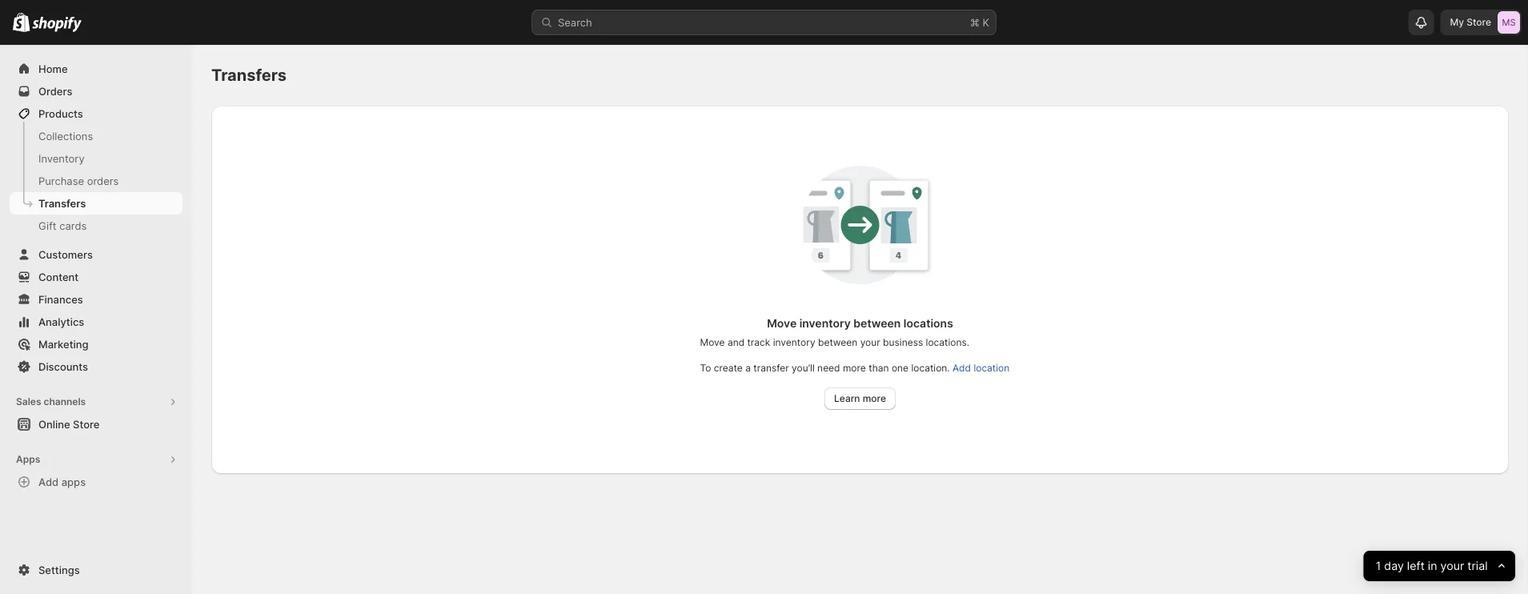 Task type: locate. For each thing, give the bounding box(es) containing it.
and
[[728, 337, 745, 348]]

content link
[[10, 266, 183, 288]]

k
[[983, 16, 990, 28]]

cards
[[59, 219, 87, 232]]

more
[[843, 362, 866, 374], [863, 393, 887, 404]]

learn
[[835, 393, 861, 404]]

store down "sales channels" button
[[73, 418, 100, 430]]

transfers
[[211, 65, 287, 85], [38, 197, 86, 209]]

purchase orders
[[38, 175, 119, 187]]

analytics link
[[10, 311, 183, 333]]

locations
[[904, 317, 954, 330]]

0 vertical spatial move
[[767, 317, 797, 330]]

discounts link
[[10, 356, 183, 378]]

0 vertical spatial your
[[861, 337, 881, 348]]

content
[[38, 271, 79, 283]]

0 vertical spatial store
[[1467, 16, 1492, 28]]

learn more link
[[825, 388, 896, 410]]

your right in
[[1441, 559, 1465, 573]]

inventory
[[38, 152, 85, 165]]

1 horizontal spatial move
[[767, 317, 797, 330]]

0 horizontal spatial move
[[700, 337, 725, 348]]

move
[[767, 317, 797, 330], [700, 337, 725, 348]]

track
[[748, 337, 771, 348]]

0 horizontal spatial shopify image
[[13, 12, 30, 32]]

need
[[818, 362, 841, 374]]

in
[[1429, 559, 1438, 573]]

1 horizontal spatial shopify image
[[32, 16, 82, 32]]

finances link
[[10, 288, 183, 311]]

0 vertical spatial add
[[953, 362, 972, 374]]

location
[[974, 362, 1010, 374]]

business
[[883, 337, 924, 348]]

gift
[[38, 219, 57, 232]]

store
[[1467, 16, 1492, 28], [73, 418, 100, 430]]

settings link
[[10, 559, 183, 581]]

move inventory between locations
[[767, 317, 954, 330]]

customers
[[38, 248, 93, 261]]

more left than
[[843, 362, 866, 374]]

⌘
[[971, 16, 980, 28]]

0 vertical spatial between
[[854, 317, 901, 330]]

location.
[[912, 362, 950, 374]]

store for online store
[[73, 418, 100, 430]]

add down locations.
[[953, 362, 972, 374]]

⌘ k
[[971, 16, 990, 28]]

between up the "need"
[[819, 337, 858, 348]]

1 horizontal spatial transfers
[[211, 65, 287, 85]]

apps
[[61, 476, 86, 488]]

apps
[[16, 454, 40, 465]]

sales
[[16, 396, 41, 408]]

add left the apps
[[38, 476, 59, 488]]

left
[[1408, 559, 1426, 573]]

between up business
[[854, 317, 901, 330]]

1 vertical spatial store
[[73, 418, 100, 430]]

1 horizontal spatial store
[[1467, 16, 1492, 28]]

collections
[[38, 130, 93, 142]]

move up track
[[767, 317, 797, 330]]

add
[[953, 362, 972, 374], [38, 476, 59, 488]]

inventory up move and track inventory between your business locations. at bottom
[[800, 317, 851, 330]]

inventory up you'll
[[773, 337, 816, 348]]

your inside dropdown button
[[1441, 559, 1465, 573]]

online store button
[[0, 413, 192, 436]]

learn more
[[835, 393, 887, 404]]

channels
[[44, 396, 86, 408]]

0 vertical spatial transfers
[[211, 65, 287, 85]]

my
[[1451, 16, 1465, 28]]

orders
[[38, 85, 72, 97]]

shopify image
[[13, 12, 30, 32], [32, 16, 82, 32]]

1 vertical spatial add
[[38, 476, 59, 488]]

create
[[714, 362, 743, 374]]

0 horizontal spatial store
[[73, 418, 100, 430]]

between
[[854, 317, 901, 330], [819, 337, 858, 348]]

0 vertical spatial inventory
[[800, 317, 851, 330]]

add apps
[[38, 476, 86, 488]]

marketing link
[[10, 333, 183, 356]]

my store
[[1451, 16, 1492, 28]]

online store link
[[10, 413, 183, 436]]

1 vertical spatial your
[[1441, 559, 1465, 573]]

store inside 'button'
[[73, 418, 100, 430]]

1 vertical spatial more
[[863, 393, 887, 404]]

your
[[861, 337, 881, 348], [1441, 559, 1465, 573]]

discounts
[[38, 360, 88, 373]]

1 vertical spatial move
[[700, 337, 725, 348]]

move left and
[[700, 337, 725, 348]]

to create a transfer you'll need more than one location. add location
[[700, 362, 1010, 374]]

search
[[558, 16, 592, 28]]

0 horizontal spatial add
[[38, 476, 59, 488]]

purchase
[[38, 175, 84, 187]]

online
[[38, 418, 70, 430]]

more right 'learn'
[[863, 393, 887, 404]]

inventory link
[[10, 147, 183, 170]]

store right the my
[[1467, 16, 1492, 28]]

inventory
[[800, 317, 851, 330], [773, 337, 816, 348]]

1 horizontal spatial your
[[1441, 559, 1465, 573]]

your down "move inventory between locations" at the right
[[861, 337, 881, 348]]

customers link
[[10, 243, 183, 266]]

0 horizontal spatial transfers
[[38, 197, 86, 209]]

1
[[1377, 559, 1382, 573]]

sales channels button
[[10, 391, 183, 413]]

add inside button
[[38, 476, 59, 488]]

online store
[[38, 418, 100, 430]]



Task type: vqa. For each thing, say whether or not it's contained in the screenshot.
my store icon
yes



Task type: describe. For each thing, give the bounding box(es) containing it.
1 vertical spatial between
[[819, 337, 858, 348]]

sales channels
[[16, 396, 86, 408]]

you'll
[[792, 362, 815, 374]]

one
[[892, 362, 909, 374]]

finances
[[38, 293, 83, 306]]

move for move and track inventory between your business locations.
[[700, 337, 725, 348]]

a
[[746, 362, 751, 374]]

add location link
[[953, 362, 1010, 374]]

gift cards
[[38, 219, 87, 232]]

store for my store
[[1467, 16, 1492, 28]]

1 day left in your trial
[[1377, 559, 1489, 573]]

products
[[38, 107, 83, 120]]

marketing
[[38, 338, 89, 350]]

transfers link
[[10, 192, 183, 215]]

1 vertical spatial inventory
[[773, 337, 816, 348]]

orders link
[[10, 80, 183, 103]]

day
[[1385, 559, 1405, 573]]

home link
[[10, 58, 183, 80]]

apps button
[[10, 449, 183, 471]]

products link
[[10, 103, 183, 125]]

transfer
[[754, 362, 789, 374]]

0 horizontal spatial your
[[861, 337, 881, 348]]

move and track inventory between your business locations.
[[700, 337, 970, 348]]

to
[[700, 362, 712, 374]]

purchase orders link
[[10, 170, 183, 192]]

0 vertical spatial more
[[843, 362, 866, 374]]

gift cards link
[[10, 215, 183, 237]]

trial
[[1468, 559, 1489, 573]]

collections link
[[10, 125, 183, 147]]

analytics
[[38, 316, 84, 328]]

locations.
[[926, 337, 970, 348]]

1 horizontal spatial add
[[953, 362, 972, 374]]

home
[[38, 62, 68, 75]]

add apps button
[[10, 471, 183, 493]]

than
[[869, 362, 889, 374]]

1 day left in your trial button
[[1365, 551, 1516, 581]]

1 vertical spatial transfers
[[38, 197, 86, 209]]

move for move inventory between locations
[[767, 317, 797, 330]]

my store image
[[1499, 11, 1521, 34]]

settings
[[38, 564, 80, 576]]

orders
[[87, 175, 119, 187]]



